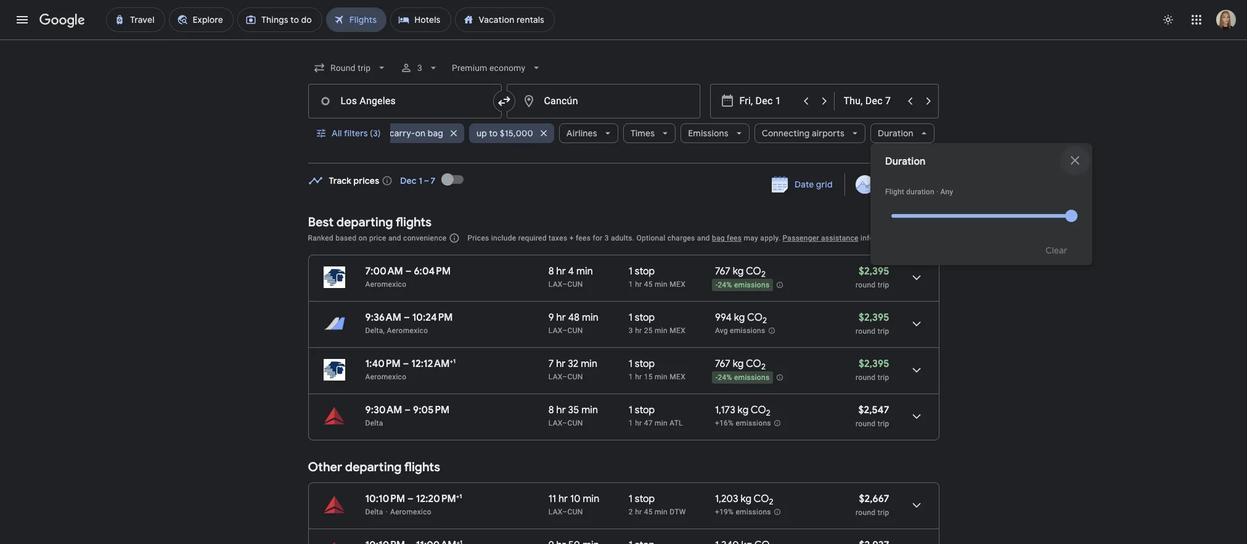 Task type: describe. For each thing, give the bounding box(es) containing it.
duration inside 'popup button'
[[878, 128, 914, 139]]

best
[[308, 215, 334, 230]]

1 stop 3 hr 25 min mex
[[629, 312, 686, 335]]

Return text field
[[844, 85, 901, 118]]

other
[[308, 460, 342, 475]]

48
[[569, 312, 580, 324]]

flight details. leaves los angeles international airport at 1:40 pm on friday, december 1 and arrives at cancun international airport at 12:12 am on saturday, december 2. image
[[902, 355, 932, 385]]

9
[[549, 312, 554, 324]]

994
[[715, 312, 732, 324]]

stop for 9 hr 48 min
[[635, 312, 655, 324]]

1 stop 1 hr 15 min mex
[[629, 358, 686, 381]]

round for 7 hr 32 min
[[856, 373, 876, 382]]

+16% emissions
[[715, 419, 772, 428]]

1 up layover (1 of 1) is a 1 hr 15 min layover at mexico city international airport in mexico city. element
[[629, 358, 633, 370]]

total duration 11 hr 10 min. element
[[549, 493, 629, 507]]

$2,395 round trip for 9 hr 48 min
[[856, 312, 890, 336]]

mex for 8 hr 4 min
[[670, 280, 686, 289]]

Arrival time: 12:12 AM on  Saturday, December 2. text field
[[412, 357, 456, 370]]

hr inside 7 hr 32 min lax – cun
[[556, 358, 566, 370]]

kg for 7 hr 32 min
[[733, 358, 744, 370]]

Arrival time: 10:24 PM. text field
[[412, 312, 453, 324]]

12:20 pm
[[416, 493, 456, 505]]

8 hr 4 min lax – cun
[[549, 265, 593, 289]]

8 for 8 hr 35 min
[[549, 404, 554, 416]]

leaves los angeles international airport at 9:36 am on friday, december 1 and arrives at cancun international airport at 10:24 pm on friday, december 1. element
[[365, 312, 453, 324]]

flights for other departing flights
[[404, 460, 440, 475]]

on for based
[[359, 234, 367, 242]]

hr inside 8 hr 35 min lax – cun
[[557, 404, 566, 416]]

35
[[568, 404, 579, 416]]

32
[[568, 358, 579, 370]]

min inside 1 stop 1 hr 45 min mex
[[655, 280, 668, 289]]

emissions for 994
[[730, 326, 766, 335]]

min inside '9 hr 48 min lax – cun'
[[582, 312, 599, 324]]

to
[[489, 128, 498, 139]]

– inside 8 hr 35 min lax – cun
[[563, 419, 568, 427]]

1 stop 2 hr 45 min dtw
[[629, 493, 686, 516]]

prices
[[354, 175, 380, 186]]

Departure text field
[[740, 85, 797, 118]]

passenger
[[783, 234, 820, 242]]

767 for 7 hr 32 min
[[715, 358, 731, 370]]

-24% emissions for 8 hr 4 min
[[716, 281, 770, 289]]

none search field containing duration
[[308, 53, 1093, 265]]

layover (1 of 1) is a 1 hr 45 min layover at mexico city international airport in mexico city. element
[[629, 279, 709, 289]]

– inside 9:36 am – 10:24 pm delta, aeromexico
[[404, 312, 410, 324]]

4
[[568, 265, 574, 278]]

2 delta from the top
[[365, 508, 383, 516]]

based
[[336, 234, 357, 242]]

1 left 15
[[629, 373, 633, 381]]

+ for 11
[[456, 492, 460, 500]]

9:30 am
[[365, 404, 403, 416]]

10:24 pm
[[412, 312, 453, 324]]

2 for 7 hr 32 min
[[762, 362, 766, 372]]

– inside 7 hr 32 min lax – cun
[[563, 373, 568, 381]]

up
[[477, 128, 487, 139]]

1 stop flight. element for 7 hr 32 min
[[629, 358, 655, 372]]

1 down the total duration 8 hr 4 min. element
[[629, 280, 633, 289]]

1:40 pm – 12:12 am + 1
[[365, 357, 456, 370]]

date
[[795, 179, 814, 190]]

Arrival time: 11:00 AM on  Saturday, December 2. text field
[[416, 539, 463, 544]]

994 kg co 2
[[715, 312, 767, 326]]

min inside 1 stop 1 hr 15 min mex
[[655, 373, 668, 381]]

adults.
[[611, 234, 635, 242]]

24% for 8 hr 4 min
[[718, 281, 733, 289]]

$2,667 round trip
[[856, 493, 890, 517]]

layover (1 of 1) is a 2 hr 45 min layover at detroit metropolitan wayne county airport in detroit. element
[[629, 507, 709, 517]]

connecting
[[762, 128, 810, 139]]

Departure time: 7:00 AM. text field
[[365, 265, 403, 278]]

aeromexico inside 7:00 am – 6:04 pm aeromexico
[[365, 280, 407, 289]]

bag inside 1 carry-on bag popup button
[[428, 128, 443, 139]]

track prices
[[329, 175, 380, 186]]

all filters (3) button
[[308, 118, 391, 148]]

767 for 8 hr 4 min
[[715, 265, 731, 278]]

15
[[644, 373, 653, 381]]

total duration 8 hr 4 min. element
[[549, 265, 629, 279]]

connecting airports button
[[755, 118, 866, 148]]

7:00 am – 6:04 pm aeromexico
[[365, 265, 451, 289]]

– inside 8 hr 4 min lax – cun
[[563, 280, 568, 289]]

duration button
[[871, 118, 935, 148]]

times button
[[624, 118, 676, 148]]

date grid
[[795, 179, 833, 190]]

track
[[329, 175, 352, 186]]

25
[[644, 326, 653, 335]]

9 hr 48 min lax – cun
[[549, 312, 599, 335]]

leaves los angeles international airport at 10:10 pm on friday, december 1 and arrives at cancun international airport at 12:20 pm on saturday, december 2. element
[[365, 492, 462, 505]]

avg emissions
[[715, 326, 766, 335]]

1 – 7
[[419, 175, 436, 186]]

may
[[744, 234, 759, 242]]

kg for 8 hr 35 min
[[738, 404, 749, 416]]

7:00 am
[[365, 265, 403, 278]]

aeromexico down 1:40 pm text box
[[365, 373, 407, 381]]

Departure time: 10:10 PM. text field
[[365, 493, 405, 505]]

2547 US dollars text field
[[859, 404, 890, 416]]

10:10 pm
[[365, 493, 405, 505]]

11
[[549, 493, 556, 505]]

convenience
[[403, 234, 447, 242]]

price
[[369, 234, 387, 242]]

2937 US dollars text field
[[860, 539, 890, 544]]

hr inside 1 stop 1 hr 15 min mex
[[635, 373, 642, 381]]

1 left 47
[[629, 419, 633, 427]]

9:30 am – 9:05 pm delta
[[365, 404, 450, 427]]

8 hr 35 min lax – cun
[[549, 404, 598, 427]]

emissions up 1,173 kg co 2
[[735, 373, 770, 382]]

+16%
[[715, 419, 734, 428]]

optional
[[637, 234, 666, 242]]

atl
[[670, 419, 683, 427]]

trip for 11 hr 10 min
[[878, 508, 890, 517]]

mex for 9 hr 48 min
[[670, 326, 686, 335]]

2 fees from the left
[[727, 234, 742, 242]]

min inside 1 stop 1 hr 47 min atl
[[655, 419, 668, 427]]

$2,395 round trip for 8 hr 4 min
[[856, 265, 890, 289]]

co for 7 hr 32 min
[[746, 358, 762, 370]]

flight details. leaves los angeles international airport at 9:30 am on friday, december 1 and arrives at cancun international airport at 9:05 pm on friday, december 1. image
[[902, 402, 932, 431]]

layover (1 of 1) is a 1 hr 47 min layover at hartsfield-jackson atlanta international airport in atlanta. element
[[629, 418, 709, 428]]

Arrival time: 12:20 PM on  Saturday, December 2. text field
[[416, 492, 462, 505]]

10
[[571, 493, 581, 505]]

– inside the 10:10 pm – 12:20 pm + 1
[[408, 493, 414, 505]]

1,203
[[715, 493, 739, 505]]

co for 8 hr 4 min
[[746, 265, 762, 278]]

lax for 11 hr 10 min
[[549, 508, 563, 516]]

1,203 kg co 2
[[715, 493, 774, 507]]

1,173 kg co 2
[[715, 404, 771, 418]]

$2,547 round trip
[[856, 404, 890, 428]]

learn more about ranking image
[[449, 233, 460, 244]]

8 for 8 hr 4 min
[[549, 265, 554, 278]]

24% for 7 hr 32 min
[[718, 373, 733, 382]]

1 up the layover (1 of 1) is a 1 hr 47 min layover at hartsfield-jackson atlanta international airport in atlanta. "element"
[[629, 404, 633, 416]]

- for 8 hr 4 min
[[716, 281, 718, 289]]

grid
[[816, 179, 833, 190]]

cun for 4
[[568, 280, 583, 289]]

1 inside 1 stop 2 hr 45 min dtw
[[629, 493, 633, 505]]

up to $15,000
[[477, 128, 533, 139]]

round for 8 hr 4 min
[[856, 281, 876, 289]]

for
[[593, 234, 603, 242]]

cun for 32
[[568, 373, 583, 381]]

flights for best departing flights
[[396, 215, 432, 230]]

1 stop 1 hr 47 min atl
[[629, 404, 683, 427]]

– inside 9:30 am – 9:05 pm delta
[[405, 404, 411, 416]]

hr inside 1 stop 1 hr 47 min atl
[[635, 419, 642, 427]]

min inside 1 stop 2 hr 45 min dtw
[[655, 508, 668, 516]]

kg for 8 hr 4 min
[[733, 265, 744, 278]]

stop for 7 hr 32 min
[[635, 358, 655, 370]]

price graph button
[[848, 173, 937, 196]]

1 inside 1 stop 3 hr 25 min mex
[[629, 312, 633, 324]]

1 horizontal spatial bag
[[712, 234, 725, 242]]

prices
[[468, 234, 489, 242]]

departing for other
[[345, 460, 402, 475]]

trip for 8 hr 35 min
[[878, 419, 890, 428]]

airlines
[[567, 128, 598, 139]]

hr inside 11 hr 10 min lax – cun
[[559, 493, 568, 505]]

kg for 11 hr 10 min
[[741, 493, 752, 505]]

layover (1 of 1) is a 1 hr 15 min layover at mexico city international airport in mexico city. element
[[629, 372, 709, 382]]

1 vertical spatial 3
[[605, 234, 609, 242]]

2395 us dollars text field for 8 hr 4 min
[[859, 265, 890, 278]]

– inside 11 hr 10 min lax – cun
[[563, 508, 568, 516]]

3 inside popup button
[[417, 63, 422, 73]]

11 hr 10 min lax – cun
[[549, 493, 600, 516]]

emissions for 1,173
[[736, 419, 772, 428]]

1 down adults.
[[629, 265, 633, 278]]

include
[[492, 234, 517, 242]]

total duration 9 hr 50 min. element
[[549, 539, 629, 544]]

cun for 35
[[568, 419, 583, 427]]

times
[[631, 128, 655, 139]]

2667 US dollars text field
[[860, 493, 890, 505]]

any
[[941, 188, 954, 196]]



Task type: vqa. For each thing, say whether or not it's contained in the screenshot.


Task type: locate. For each thing, give the bounding box(es) containing it.
1
[[384, 128, 388, 139], [629, 265, 633, 278], [629, 280, 633, 289], [629, 312, 633, 324], [453, 357, 456, 365], [629, 358, 633, 370], [629, 373, 633, 381], [629, 404, 633, 416], [629, 419, 633, 427], [460, 492, 462, 500], [629, 493, 633, 505]]

lax down 'total duration 8 hr 35 min.' 'element' on the bottom of the page
[[549, 419, 563, 427]]

loading results progress bar
[[0, 39, 1248, 42]]

min left dtw
[[655, 508, 668, 516]]

– down 'total duration 8 hr 35 min.' 'element' on the bottom of the page
[[563, 419, 568, 427]]

2 inside 1,203 kg co 2
[[770, 497, 774, 507]]

+ for 7
[[450, 357, 453, 365]]

2 for 8 hr 4 min
[[762, 269, 766, 280]]

delta,
[[365, 326, 385, 335]]

– down total duration 11 hr 10 min. element
[[563, 508, 568, 516]]

8 inside 8 hr 4 min lax – cun
[[549, 265, 554, 278]]

swap origin and destination. image
[[497, 94, 512, 109]]

hr left 35
[[557, 404, 566, 416]]

0 vertical spatial duration
[[878, 128, 914, 139]]

kg down bag fees button
[[733, 265, 744, 278]]

1 and from the left
[[389, 234, 401, 242]]

min inside 7 hr 32 min lax – cun
[[581, 358, 598, 370]]

1 $2,395 round trip from the top
[[856, 265, 890, 289]]

emissions down 1,173 kg co 2
[[736, 419, 772, 428]]

1 stop 1 hr 45 min mex
[[629, 265, 686, 289]]

24% up 994
[[718, 281, 733, 289]]

duration down return text box
[[878, 128, 914, 139]]

2 $2,395 from the top
[[859, 312, 890, 324]]

767 kg co 2 for 7 hr 32 min
[[715, 358, 766, 372]]

1 -24% emissions from the top
[[716, 281, 770, 289]]

None search field
[[308, 53, 1093, 265]]

0 vertical spatial 3
[[417, 63, 422, 73]]

apply.
[[761, 234, 781, 242]]

$15,000
[[500, 128, 533, 139]]

mex right 25 on the bottom
[[670, 326, 686, 335]]

stop inside 1 stop 1 hr 47 min atl
[[635, 404, 655, 416]]

min inside 1 stop 3 hr 25 min mex
[[655, 326, 668, 335]]

trip down '2667 us dollars' text field on the right of page
[[878, 508, 890, 517]]

other departing flights
[[308, 460, 440, 475]]

$2,395 left flight details. leaves los angeles international airport at 1:40 pm on friday, december 1 and arrives at cancun international airport at 12:12 am on saturday, december 2. image
[[859, 358, 890, 370]]

1 vertical spatial $2,395
[[859, 312, 890, 324]]

-24% emissions for 7 hr 32 min
[[716, 373, 770, 382]]

Departure time: 1:40 PM. text field
[[365, 358, 401, 370]]

1 vertical spatial 8
[[549, 404, 554, 416]]

co for 9 hr 48 min
[[748, 312, 763, 324]]

cun for 10
[[568, 508, 583, 516]]

1 horizontal spatial on
[[415, 128, 426, 139]]

0 vertical spatial -
[[716, 281, 718, 289]]

1 up layover (1 of 1) is a 2 hr 45 min layover at detroit metropolitan wayne county airport in detroit. element
[[629, 493, 633, 505]]

1 vertical spatial delta
[[365, 508, 383, 516]]

trip inside $2,547 round trip
[[878, 419, 890, 428]]

trip down 2395 us dollars text box
[[878, 327, 890, 336]]

stop for 8 hr 35 min
[[635, 404, 655, 416]]

2 vertical spatial $2,395 round trip
[[856, 358, 890, 382]]

2 $2,395 round trip from the top
[[856, 312, 890, 336]]

2 inside 1,173 kg co 2
[[767, 408, 771, 418]]

767 kg co 2 for 8 hr 4 min
[[715, 265, 766, 280]]

1 horizontal spatial and
[[698, 234, 710, 242]]

min right 15
[[655, 373, 668, 381]]

1 8 from the top
[[549, 265, 554, 278]]

emissions up '994 kg co 2'
[[735, 281, 770, 289]]

charges
[[668, 234, 696, 242]]

0 horizontal spatial +
[[450, 357, 453, 365]]

24%
[[718, 281, 733, 289], [718, 373, 733, 382]]

45 for 11 hr 10 min
[[644, 508, 653, 516]]

$2,395 round trip left flight details. leaves los angeles international airport at 9:36 am on friday, december 1 and arrives at cancun international airport at 10:24 pm on friday, december 1. image on the bottom right of page
[[856, 312, 890, 336]]

4 trip from the top
[[878, 419, 890, 428]]

stop
[[635, 265, 655, 278], [635, 312, 655, 324], [635, 358, 655, 370], [635, 404, 655, 416], [635, 493, 655, 505]]

delta inside 9:30 am – 9:05 pm delta
[[365, 419, 383, 427]]

lax for 9 hr 48 min
[[549, 326, 563, 335]]

0 horizontal spatial 3
[[417, 63, 422, 73]]

trip left the flight details. leaves los angeles international airport at 7:00 am on friday, december 1 and arrives at cancun international airport at 6:04 pm on friday, december 1. image
[[878, 281, 890, 289]]

0 vertical spatial delta
[[365, 419, 383, 427]]

2395 us dollars text field for 7 hr 32 min
[[859, 358, 890, 370]]

1 1 stop flight. element from the top
[[629, 265, 655, 279]]

lax inside '9 hr 48 min lax – cun'
[[549, 326, 563, 335]]

45 inside 1 stop 2 hr 45 min dtw
[[644, 508, 653, 516]]

0 vertical spatial $2,395 round trip
[[856, 265, 890, 289]]

5 lax from the top
[[549, 508, 563, 516]]

- for 7 hr 32 min
[[716, 373, 718, 382]]

Arrival time: 6:04 PM. text field
[[414, 265, 451, 278]]

3 button
[[395, 53, 445, 83]]

1 mex from the top
[[670, 280, 686, 289]]

kg inside 1,203 kg co 2
[[741, 493, 752, 505]]

+ inside the 10:10 pm – 12:20 pm + 1
[[456, 492, 460, 500]]

1 up layover (1 of 1) is a 3 hr 25 min layover at mexico city international airport in mexico city. element
[[629, 312, 633, 324]]

1 767 kg co 2 from the top
[[715, 265, 766, 280]]

3 $2,395 from the top
[[859, 358, 890, 370]]

mex right 15
[[670, 373, 686, 381]]

round for 11 hr 10 min
[[856, 508, 876, 517]]

stop for 11 hr 10 min
[[635, 493, 655, 505]]

8
[[549, 265, 554, 278], [549, 404, 554, 416]]

required
[[519, 234, 547, 242]]

all filters (3)
[[332, 128, 381, 139]]

2 8 from the top
[[549, 404, 554, 416]]

2 for 11 hr 10 min
[[770, 497, 774, 507]]

1 stop flight. element for 8 hr 4 min
[[629, 265, 655, 279]]

delta down 9:30 am
[[365, 419, 383, 427]]

2 767 from the top
[[715, 358, 731, 370]]

1 2395 us dollars text field from the top
[[859, 265, 890, 278]]

1 45 from the top
[[644, 280, 653, 289]]

2 for 9 hr 48 min
[[763, 315, 767, 326]]

1 24% from the top
[[718, 281, 733, 289]]

cun inside 8 hr 35 min lax – cun
[[568, 419, 583, 427]]

min right 47
[[655, 419, 668, 427]]

2 2395 us dollars text field from the top
[[859, 358, 890, 370]]

2 for 8 hr 35 min
[[767, 408, 771, 418]]

emissions down 1,203 kg co 2
[[736, 508, 772, 516]]

cun for 48
[[568, 326, 583, 335]]

delta down 10:10 pm text box
[[365, 508, 383, 516]]

flight details. leaves los angeles international airport at 9:36 am on friday, december 1 and arrives at cancun international airport at 10:24 pm on friday, december 1. image
[[902, 309, 932, 339]]

price graph
[[880, 179, 927, 190]]

lax down the 9
[[549, 326, 563, 335]]

1 stop flight. element for 8 hr 35 min
[[629, 404, 655, 418]]

3 cun from the top
[[568, 373, 583, 381]]

leaves los angeles international airport at 7:00 am on friday, december 1 and arrives at cancun international airport at 6:04 pm on friday, december 1. element
[[365, 265, 451, 278]]

2 up the avg emissions
[[763, 315, 767, 326]]

emissions down '994 kg co 2'
[[730, 326, 766, 335]]

co up the avg emissions
[[748, 312, 763, 324]]

taxes
[[549, 234, 568, 242]]

duration
[[907, 188, 935, 196]]

on right (3)
[[415, 128, 426, 139]]

cun down 4
[[568, 280, 583, 289]]

2 - from the top
[[716, 373, 718, 382]]

4 round from the top
[[856, 419, 876, 428]]

0 vertical spatial $2,395
[[859, 265, 890, 278]]

airports
[[812, 128, 845, 139]]

1 inside 1:40 pm – 12:12 am + 1
[[453, 357, 456, 365]]

layover (1 of 1) is a 3 hr 25 min layover at mexico city international airport in mexico city. element
[[629, 326, 709, 336]]

– left the arrival time: 6:04 pm. text field
[[406, 265, 412, 278]]

1 vertical spatial +
[[450, 357, 453, 365]]

$2,395 left the flight details. leaves los angeles international airport at 7:00 am on friday, december 1 and arrives at cancun international airport at 6:04 pm on friday, december 1. image
[[859, 265, 890, 278]]

min inside 11 hr 10 min lax – cun
[[583, 493, 600, 505]]

1 vertical spatial 767
[[715, 358, 731, 370]]

airlines button
[[559, 118, 619, 148]]

mex inside 1 stop 1 hr 45 min mex
[[670, 280, 686, 289]]

2 stop from the top
[[635, 312, 655, 324]]

kg for 9 hr 48 min
[[735, 312, 745, 324]]

+ down the arrival time: 10:24 pm. text field on the bottom left
[[450, 357, 453, 365]]

co down the avg emissions
[[746, 358, 762, 370]]

main content
[[308, 165, 940, 544]]

total duration 8 hr 35 min. element
[[549, 404, 629, 418]]

hr right 7
[[556, 358, 566, 370]]

-24% emissions
[[716, 281, 770, 289], [716, 373, 770, 382]]

– down total duration 9 hr 48 min. element on the bottom of page
[[563, 326, 568, 335]]

close dialog image
[[1068, 153, 1083, 168]]

Departure time: 10:10 PM. text field
[[365, 539, 405, 544]]

hr left dtw
[[635, 508, 642, 516]]

$2,395 for 7 hr 32 min
[[859, 358, 890, 370]]

0 vertical spatial departing
[[337, 215, 393, 230]]

fees left may
[[727, 234, 742, 242]]

stop for 8 hr 4 min
[[635, 265, 655, 278]]

3 trip from the top
[[878, 373, 890, 382]]

round up '$2,547'
[[856, 373, 876, 382]]

hr up 1 stop 3 hr 25 min mex
[[635, 280, 642, 289]]

1 $2,395 from the top
[[859, 265, 890, 278]]

on inside 'main content'
[[359, 234, 367, 242]]

hr inside 1 stop 2 hr 45 min dtw
[[635, 508, 642, 516]]

assistance
[[822, 234, 859, 242]]

6:04 pm
[[414, 265, 451, 278]]

leaves los angeles international airport at 9:30 am on friday, december 1 and arrives at cancun international airport at 9:05 pm on friday, december 1. element
[[365, 404, 450, 416]]

lax inside 11 hr 10 min lax – cun
[[549, 508, 563, 516]]

cun down '48'
[[568, 326, 583, 335]]

hr right 11
[[559, 493, 568, 505]]

2 lax from the top
[[549, 326, 563, 335]]

lax down 11
[[549, 508, 563, 516]]

0 vertical spatial 45
[[644, 280, 653, 289]]

4 lax from the top
[[549, 419, 563, 427]]

2 24% from the top
[[718, 373, 733, 382]]

lax
[[549, 280, 563, 289], [549, 326, 563, 335], [549, 373, 563, 381], [549, 419, 563, 427], [549, 508, 563, 516]]

on for carry-
[[415, 128, 426, 139]]

5 round from the top
[[856, 508, 876, 517]]

mex
[[670, 280, 686, 289], [670, 326, 686, 335], [670, 373, 686, 381]]

3 lax from the top
[[549, 373, 563, 381]]

2 -24% emissions from the top
[[716, 373, 770, 382]]

flight
[[886, 188, 905, 196]]

round inside $2,667 round trip
[[856, 508, 876, 517]]

1 vertical spatial bag
[[712, 234, 725, 242]]

and
[[389, 234, 401, 242], [698, 234, 710, 242]]

1 vertical spatial duration
[[886, 155, 926, 168]]

0 horizontal spatial on
[[359, 234, 367, 242]]

– down the total duration 8 hr 4 min. element
[[563, 280, 568, 289]]

and right the charges
[[698, 234, 710, 242]]

stop inside 1 stop 1 hr 45 min mex
[[635, 265, 655, 278]]

stop inside 1 stop 3 hr 25 min mex
[[635, 312, 655, 324]]

min up 1 stop 3 hr 25 min mex
[[655, 280, 668, 289]]

flights
[[396, 215, 432, 230], [404, 460, 440, 475]]

–
[[406, 265, 412, 278], [563, 280, 568, 289], [404, 312, 410, 324], [563, 326, 568, 335], [403, 358, 409, 370], [563, 373, 568, 381], [405, 404, 411, 416], [563, 419, 568, 427], [408, 493, 414, 505], [563, 508, 568, 516]]

hr left 15
[[635, 373, 642, 381]]

min right '48'
[[582, 312, 599, 324]]

1 vertical spatial 24%
[[718, 373, 733, 382]]

9:36 am – 10:24 pm delta, aeromexico
[[365, 312, 453, 335]]

duration
[[878, 128, 914, 139], [886, 155, 926, 168]]

trip
[[878, 281, 890, 289], [878, 327, 890, 336], [878, 373, 890, 382], [878, 419, 890, 428], [878, 508, 890, 517]]

filters
[[344, 128, 368, 139]]

co for 8 hr 35 min
[[751, 404, 767, 416]]

1 stop flight. element for 9 hr 48 min
[[629, 312, 655, 326]]

3 1 stop flight. element from the top
[[629, 358, 655, 372]]

$2,395 round trip
[[856, 265, 890, 289], [856, 312, 890, 336], [856, 358, 890, 382]]

24% up 1,173
[[718, 373, 733, 382]]

2395 US dollars text field
[[859, 265, 890, 278], [859, 358, 890, 370]]

stop up 47
[[635, 404, 655, 416]]

1 vertical spatial departing
[[345, 460, 402, 475]]

3
[[417, 63, 422, 73], [605, 234, 609, 242], [629, 326, 633, 335]]

stop up 15
[[635, 358, 655, 370]]

round for 8 hr 35 min
[[856, 419, 876, 428]]

1 horizontal spatial fees
[[727, 234, 742, 242]]

kg
[[733, 265, 744, 278], [735, 312, 745, 324], [733, 358, 744, 370], [738, 404, 749, 416], [741, 493, 752, 505]]

1 - from the top
[[716, 281, 718, 289]]

3 round from the top
[[856, 373, 876, 382]]

1 cun from the top
[[568, 280, 583, 289]]

departing up ranked based on price and convenience
[[337, 215, 393, 230]]

main menu image
[[15, 12, 30, 27]]

- up 1,173
[[716, 373, 718, 382]]

co inside 1,203 kg co 2
[[754, 493, 770, 505]]

fees
[[576, 234, 591, 242], [727, 234, 742, 242]]

45 left dtw
[[644, 508, 653, 516]]

– left "arrival time: 9:05 pm." text box
[[405, 404, 411, 416]]

co for 11 hr 10 min
[[754, 493, 770, 505]]

– inside '9 hr 48 min lax – cun'
[[563, 326, 568, 335]]

min right 25 on the bottom
[[655, 326, 668, 335]]

cun inside 8 hr 4 min lax – cun
[[568, 280, 583, 289]]

lax for 8 hr 4 min
[[549, 280, 563, 289]]

departing for best
[[337, 215, 393, 230]]

2395 us dollars text field left the flight details. leaves los angeles international airport at 7:00 am on friday, december 1 and arrives at cancun international airport at 6:04 pm on friday, december 1. image
[[859, 265, 890, 278]]

1 horizontal spatial 3
[[605, 234, 609, 242]]

1 stop from the top
[[635, 265, 655, 278]]

mex inside 1 stop 1 hr 15 min mex
[[670, 373, 686, 381]]

lax for 7 hr 32 min
[[549, 373, 563, 381]]

min right 10
[[583, 493, 600, 505]]

8 inside 8 hr 35 min lax – cun
[[549, 404, 554, 416]]

+ right taxes
[[570, 234, 574, 242]]

dtw
[[670, 508, 686, 516]]

hr
[[557, 265, 566, 278], [635, 280, 642, 289], [557, 312, 566, 324], [635, 326, 642, 335], [556, 358, 566, 370], [635, 373, 642, 381], [557, 404, 566, 416], [635, 419, 642, 427], [559, 493, 568, 505], [635, 508, 642, 516]]

1 vertical spatial -
[[716, 373, 718, 382]]

trip inside $2,667 round trip
[[878, 508, 890, 517]]

0 vertical spatial 767 kg co 2
[[715, 265, 766, 280]]

round down 2395 us dollars text box
[[856, 327, 876, 336]]

stop up 25 on the bottom
[[635, 312, 655, 324]]

8 left 35
[[549, 404, 554, 416]]

0 horizontal spatial fees
[[576, 234, 591, 242]]

hr inside '9 hr 48 min lax – cun'
[[557, 312, 566, 324]]

departing up 10:10 pm text box
[[345, 460, 402, 475]]

+19% emissions
[[715, 508, 772, 516]]

flight details. leaves los angeles international airport at 10:10 pm on friday, december 1 and arrives at cancun international airport at 12:20 pm on saturday, december 2. image
[[902, 490, 932, 520]]

2395 us dollars text field left flight details. leaves los angeles international airport at 1:40 pm on friday, december 1 and arrives at cancun international airport at 12:12 am on saturday, december 2. image
[[859, 358, 890, 370]]

on
[[415, 128, 426, 139], [359, 234, 367, 242]]

cun down 10
[[568, 508, 583, 516]]

2 vertical spatial $2,395
[[859, 358, 890, 370]]

co inside 1,173 kg co 2
[[751, 404, 767, 416]]

cun inside 11 hr 10 min lax – cun
[[568, 508, 583, 516]]

2 vertical spatial mex
[[670, 373, 686, 381]]

$2,395 round trip for 7 hr 32 min
[[856, 358, 890, 382]]

0 horizontal spatial bag
[[428, 128, 443, 139]]

emissions for 1,203
[[736, 508, 772, 516]]

2 down the avg emissions
[[762, 362, 766, 372]]

leaves los angeles international airport at 10:10 pm on friday, december 1 and arrives at cancun international airport at 11:00 am on saturday, december 2. element
[[365, 539, 463, 544]]

change appearance image
[[1154, 5, 1184, 35]]

Departure time: 9:30 AM. text field
[[365, 404, 403, 416]]

kg inside '994 kg co 2'
[[735, 312, 745, 324]]

1 vertical spatial flights
[[404, 460, 440, 475]]

12:12 am
[[412, 358, 450, 370]]

trip down '$2,547'
[[878, 419, 890, 428]]

5 1 stop flight. element from the top
[[629, 493, 655, 507]]

best departing flights
[[308, 215, 432, 230]]

3 stop from the top
[[635, 358, 655, 370]]

1 inside the 10:10 pm – 12:20 pm + 1
[[460, 492, 462, 500]]

1 vertical spatial 2395 us dollars text field
[[859, 358, 890, 370]]

hr inside 8 hr 4 min lax – cun
[[557, 265, 566, 278]]

2 1 stop flight. element from the top
[[629, 312, 655, 326]]

8 left 4
[[549, 265, 554, 278]]

1 fees from the left
[[576, 234, 591, 242]]

5 trip from the top
[[878, 508, 890, 517]]

2 horizontal spatial 3
[[629, 326, 633, 335]]

1 round from the top
[[856, 281, 876, 289]]

0 vertical spatial -24% emissions
[[716, 281, 770, 289]]

0 vertical spatial mex
[[670, 280, 686, 289]]

1 stop flight. element for 11 hr 10 min
[[629, 493, 655, 507]]

lax inside 7 hr 32 min lax – cun
[[549, 373, 563, 381]]

$2,395 for 9 hr 48 min
[[859, 312, 890, 324]]

2 down 'apply.'
[[762, 269, 766, 280]]

– inside 7:00 am – 6:04 pm aeromexico
[[406, 265, 412, 278]]

(3)
[[370, 128, 381, 139]]

co up +19% emissions
[[754, 493, 770, 505]]

departing
[[337, 215, 393, 230], [345, 460, 402, 475]]

total duration 9 hr 48 min. element
[[549, 312, 629, 326]]

graph
[[903, 179, 927, 190]]

ranked
[[308, 234, 334, 242]]

bag fees button
[[712, 234, 742, 242]]

price
[[880, 179, 901, 190]]

4 cun from the top
[[568, 419, 583, 427]]

kg down the avg emissions
[[733, 358, 744, 370]]

2 cun from the top
[[568, 326, 583, 335]]

1:40 pm
[[365, 358, 401, 370]]

$2,667
[[860, 493, 890, 505]]

bag right carry-
[[428, 128, 443, 139]]

cun down 35
[[568, 419, 583, 427]]

round inside $2,547 round trip
[[856, 419, 876, 428]]

lax inside 8 hr 35 min lax – cun
[[549, 419, 563, 427]]

None field
[[308, 57, 393, 79], [447, 57, 548, 79], [308, 57, 393, 79], [447, 57, 548, 79]]

2 767 kg co 2 from the top
[[715, 358, 766, 372]]

1 trip from the top
[[878, 281, 890, 289]]

0 vertical spatial bag
[[428, 128, 443, 139]]

flight details. leaves los angeles international airport at 7:00 am on friday, december 1 and arrives at cancun international airport at 6:04 pm on friday, december 1. image
[[902, 263, 932, 292]]

learn more about tracked prices image
[[382, 175, 393, 186]]

Departure time: 9:36 AM. text field
[[365, 312, 402, 324]]

cun inside '9 hr 48 min lax – cun'
[[568, 326, 583, 335]]

total duration 7 hr 32 min. element
[[549, 358, 629, 372]]

dec
[[401, 175, 417, 186]]

– right 9:36 am at the left
[[404, 312, 410, 324]]

1 vertical spatial mex
[[670, 326, 686, 335]]

mex for 7 hr 32 min
[[670, 373, 686, 381]]

10:10 pm – 12:20 pm + 1
[[365, 492, 462, 505]]

kg inside 1,173 kg co 2
[[738, 404, 749, 416]]

hr inside 1 stop 3 hr 25 min mex
[[635, 326, 642, 335]]

0 vertical spatial 2395 us dollars text field
[[859, 265, 890, 278]]

min
[[577, 265, 593, 278], [655, 280, 668, 289], [582, 312, 599, 324], [655, 326, 668, 335], [581, 358, 598, 370], [655, 373, 668, 381], [582, 404, 598, 416], [655, 419, 668, 427], [583, 493, 600, 505], [655, 508, 668, 516]]

1 carry-on bag button
[[377, 118, 464, 148]]

2 vertical spatial 3
[[629, 326, 633, 335]]

1 right the 12:12 am
[[453, 357, 456, 365]]

1 horizontal spatial +
[[456, 492, 460, 500]]

-24% emissions up '994 kg co 2'
[[716, 281, 770, 289]]

2 45 from the top
[[644, 508, 653, 516]]

$2,395 round trip up 2395 us dollars text box
[[856, 265, 890, 289]]

9:05 pm
[[413, 404, 450, 416]]

3 $2,395 round trip from the top
[[856, 358, 890, 382]]

3 mex from the top
[[670, 373, 686, 381]]

mex inside 1 stop 3 hr 25 min mex
[[670, 326, 686, 335]]

Arrival time: 9:05 PM. text field
[[413, 404, 450, 416]]

2 trip from the top
[[878, 327, 890, 336]]

45 for 8 hr 4 min
[[644, 280, 653, 289]]

aeromexico inside 9:36 am – 10:24 pm delta, aeromexico
[[387, 326, 428, 335]]

45 inside 1 stop 1 hr 45 min mex
[[644, 280, 653, 289]]

2 mex from the top
[[670, 326, 686, 335]]

0 vertical spatial flights
[[396, 215, 432, 230]]

1 vertical spatial on
[[359, 234, 367, 242]]

min right 32 at the left
[[581, 358, 598, 370]]

1 stop flight. element
[[629, 265, 655, 279], [629, 312, 655, 326], [629, 358, 655, 372], [629, 404, 655, 418], [629, 493, 655, 507], [629, 539, 655, 544]]

2 horizontal spatial +
[[570, 234, 574, 242]]

6 1 stop flight. element from the top
[[629, 539, 655, 544]]

cun down 32 at the left
[[568, 373, 583, 381]]

2 inside '994 kg co 2'
[[763, 315, 767, 326]]

– right 10:10 pm
[[408, 493, 414, 505]]

hr right the 9
[[557, 312, 566, 324]]

1 vertical spatial 45
[[644, 508, 653, 516]]

1 767 from the top
[[715, 265, 731, 278]]

– inside 1:40 pm – 12:12 am + 1
[[403, 358, 409, 370]]

on inside popup button
[[415, 128, 426, 139]]

1 vertical spatial -24% emissions
[[716, 373, 770, 382]]

hr left 47
[[635, 419, 642, 427]]

stop inside 1 stop 1 hr 15 min mex
[[635, 358, 655, 370]]

1 vertical spatial $2,395 round trip
[[856, 312, 890, 336]]

connecting airports
[[762, 128, 845, 139]]

+ inside 1:40 pm – 12:12 am + 1
[[450, 357, 453, 365]]

2 vertical spatial +
[[456, 492, 460, 500]]

ranked based on price and convenience
[[308, 234, 447, 242]]

+
[[570, 234, 574, 242], [450, 357, 453, 365], [456, 492, 460, 500]]

carry-
[[390, 128, 415, 139]]

767 down bag fees button
[[715, 265, 731, 278]]

round up 2395 us dollars text box
[[856, 281, 876, 289]]

2395 US dollars text field
[[859, 312, 890, 324]]

avg
[[715, 326, 728, 335]]

aeromexico
[[365, 280, 407, 289], [387, 326, 428, 335], [365, 373, 407, 381], [390, 508, 432, 516]]

co down may
[[746, 265, 762, 278]]

 image
[[386, 508, 388, 516]]

4 stop from the top
[[635, 404, 655, 416]]

co inside '994 kg co 2'
[[748, 312, 763, 324]]

1 inside popup button
[[384, 128, 388, 139]]

2 inside 1 stop 2 hr 45 min dtw
[[629, 508, 633, 516]]

5 cun from the top
[[568, 508, 583, 516]]

main content containing best departing flights
[[308, 165, 940, 544]]

trip left flight details. leaves los angeles international airport at 1:40 pm on friday, december 1 and arrives at cancun international airport at 12:12 am on saturday, december 2. image
[[878, 373, 890, 382]]

3 inside 1 stop 3 hr 25 min mex
[[629, 326, 633, 335]]

min inside 8 hr 35 min lax – cun
[[582, 404, 598, 416]]

0 vertical spatial on
[[415, 128, 426, 139]]

7 hr 32 min lax – cun
[[549, 358, 598, 381]]

0 vertical spatial 8
[[549, 265, 554, 278]]

1 delta from the top
[[365, 419, 383, 427]]

2 round from the top
[[856, 327, 876, 336]]

None text field
[[308, 84, 502, 118], [507, 84, 700, 118], [308, 84, 502, 118], [507, 84, 700, 118]]

+ up arrival time: 11:00 am on  saturday, december 2. text field
[[456, 492, 460, 500]]

trip for 7 hr 32 min
[[878, 373, 890, 382]]

$2,395 for 8 hr 4 min
[[859, 265, 890, 278]]

prices include required taxes + fees for 3 adults. optional charges and bag fees may apply. passenger assistance
[[468, 234, 859, 242]]

hr inside 1 stop 1 hr 45 min mex
[[635, 280, 642, 289]]

all
[[332, 128, 342, 139]]

stop inside 1 stop 2 hr 45 min dtw
[[635, 493, 655, 505]]

lax for 8 hr 35 min
[[549, 419, 563, 427]]

aeromexico down the 10:10 pm – 12:20 pm + 1 in the bottom of the page
[[390, 508, 432, 516]]

4 1 stop flight. element from the top
[[629, 404, 655, 418]]

0 vertical spatial +
[[570, 234, 574, 242]]

0 vertical spatial 24%
[[718, 281, 733, 289]]

duration up price graph
[[886, 155, 926, 168]]

round down $2,547 text box
[[856, 419, 876, 428]]

·
[[937, 188, 939, 196]]

leaves los angeles international airport at 1:40 pm on friday, december 1 and arrives at cancun international airport at 12:12 am on saturday, december 2. element
[[365, 357, 456, 370]]

0 horizontal spatial and
[[389, 234, 401, 242]]

aeromexico down 7:00 am
[[365, 280, 407, 289]]

9:36 am
[[365, 312, 402, 324]]

47
[[644, 419, 653, 427]]

1 lax from the top
[[549, 280, 563, 289]]

cun inside 7 hr 32 min lax – cun
[[568, 373, 583, 381]]

$2,395
[[859, 265, 890, 278], [859, 312, 890, 324], [859, 358, 890, 370]]

flight duration · any
[[886, 188, 954, 196]]

1 vertical spatial 767 kg co 2
[[715, 358, 766, 372]]

find the best price region
[[308, 165, 940, 205]]

dec 1 – 7
[[401, 175, 436, 186]]

hr left 25 on the bottom
[[635, 326, 642, 335]]

$2,395 left flight details. leaves los angeles international airport at 9:36 am on friday, december 1 and arrives at cancun international airport at 10:24 pm on friday, december 1. image on the bottom right of page
[[859, 312, 890, 324]]

passenger assistance button
[[783, 234, 859, 242]]

min inside 8 hr 4 min lax – cun
[[577, 265, 593, 278]]

date grid button
[[763, 173, 843, 196]]

trip for 9 hr 48 min
[[878, 327, 890, 336]]

round for 9 hr 48 min
[[856, 327, 876, 336]]

2 and from the left
[[698, 234, 710, 242]]

767 kg co 2
[[715, 265, 766, 280], [715, 358, 766, 372]]

bag left may
[[712, 234, 725, 242]]

trip for 8 hr 4 min
[[878, 281, 890, 289]]

0 vertical spatial 767
[[715, 265, 731, 278]]

lax inside 8 hr 4 min lax – cun
[[549, 280, 563, 289]]

5 stop from the top
[[635, 493, 655, 505]]



